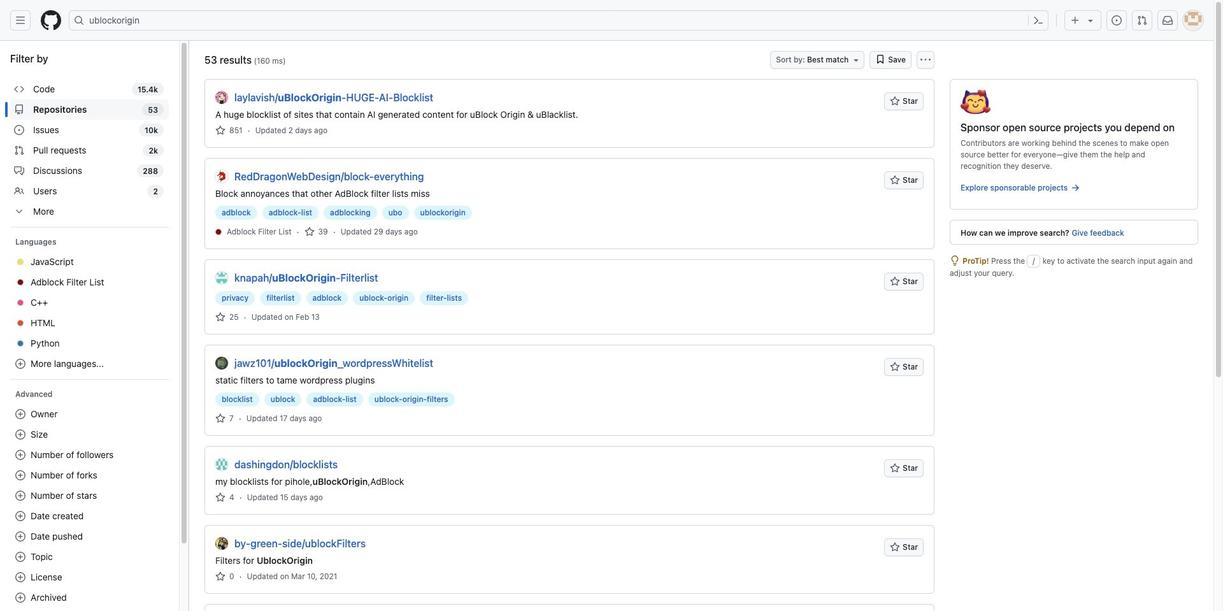 Task type: vqa. For each thing, say whether or not it's contained in the screenshot.
git pull request "ICON"
yes



Task type: describe. For each thing, give the bounding box(es) containing it.
issue opened image
[[1112, 15, 1122, 25]]

2 plus circle image from the top
[[15, 531, 25, 542]]

6 plus circle image from the top
[[15, 511, 25, 521]]

homepage image
[[41, 10, 61, 31]]

1 plus circle image from the top
[[15, 409, 25, 419]]

4 plus circle image from the top
[[15, 470, 25, 480]]

5 plus circle image from the top
[[15, 593, 25, 603]]

1 plus circle image from the top
[[15, 359, 25, 369]]

notifications image
[[1163, 15, 1173, 25]]

4 plus circle image from the top
[[15, 572, 25, 582]]



Task type: locate. For each thing, give the bounding box(es) containing it.
git pull request image
[[1137, 15, 1148, 25]]

region
[[0, 41, 189, 611]]

5 plus circle image from the top
[[15, 491, 25, 501]]

3 plus circle image from the top
[[15, 450, 25, 460]]

2 plus circle image from the top
[[15, 429, 25, 440]]

command palette image
[[1033, 15, 1044, 25]]

plus circle image
[[15, 359, 25, 369], [15, 429, 25, 440], [15, 450, 25, 460], [15, 470, 25, 480], [15, 491, 25, 501], [15, 511, 25, 521]]

sc 9kayk9 0 image
[[14, 84, 24, 94], [215, 125, 226, 135], [14, 206, 24, 217], [215, 312, 226, 322], [215, 492, 226, 502]]

package icon image
[[961, 90, 991, 114]]

draggable pane splitter slider
[[187, 41, 191, 611]]

adblock filter list language element
[[227, 226, 292, 237]]

open column options image
[[921, 55, 931, 65]]

plus circle image
[[15, 409, 25, 419], [15, 531, 25, 542], [15, 552, 25, 562], [15, 572, 25, 582], [15, 593, 25, 603]]

sc 9kayk9 0 image
[[876, 54, 886, 64], [14, 104, 24, 115], [14, 125, 24, 135], [14, 145, 24, 155], [14, 166, 24, 176], [1071, 183, 1081, 193], [14, 186, 24, 196], [304, 227, 314, 237], [950, 256, 960, 266], [215, 413, 226, 423], [215, 571, 226, 581]]

3 plus circle image from the top
[[15, 552, 25, 562]]

triangle down image
[[1086, 15, 1096, 25]]



